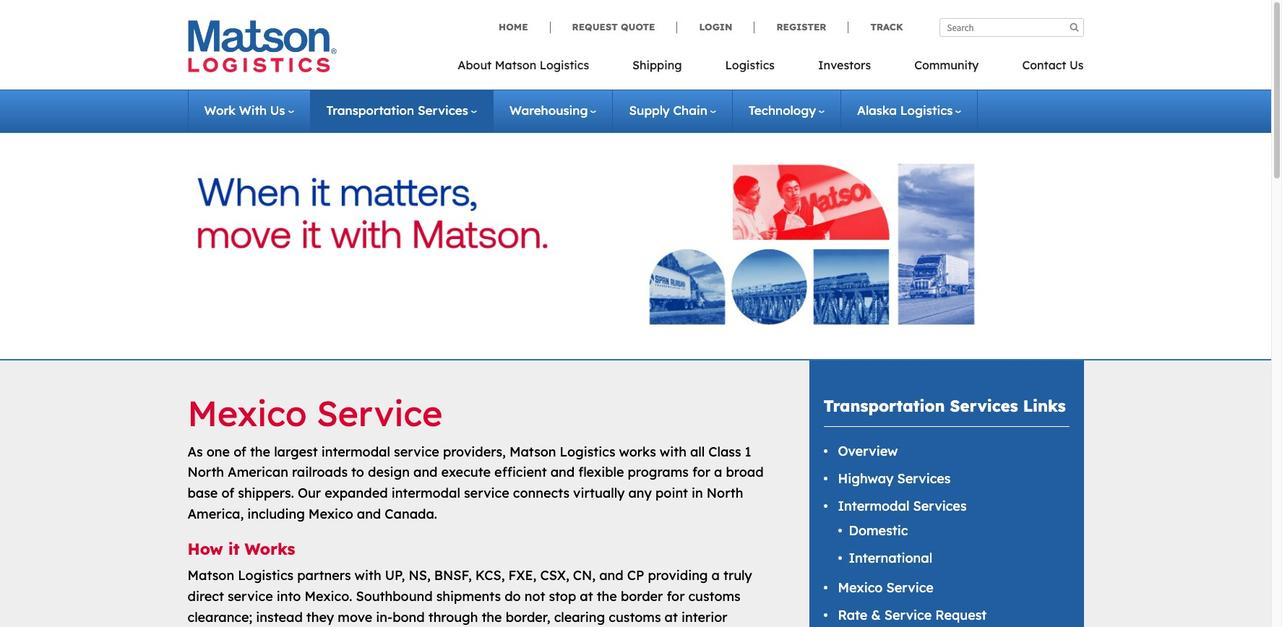 Task type: locate. For each thing, give the bounding box(es) containing it.
0 horizontal spatial the
[[250, 443, 270, 460]]

warehousing link
[[509, 103, 597, 118]]

1 vertical spatial north
[[707, 485, 743, 502]]

2 vertical spatial service
[[228, 588, 273, 605]]

1 vertical spatial at
[[665, 609, 678, 626]]

1 horizontal spatial request
[[935, 607, 987, 624]]

partners
[[297, 567, 351, 584]]

overview link
[[838, 443, 898, 460]]

1 vertical spatial request
[[935, 607, 987, 624]]

1 vertical spatial the
[[597, 588, 617, 605]]

with left all
[[660, 443, 686, 460]]

investors link
[[796, 53, 893, 83]]

service up instead
[[228, 588, 273, 605]]

virtually
[[573, 485, 625, 502]]

at
[[580, 588, 593, 605], [665, 609, 678, 626]]

customs down the truly
[[688, 588, 741, 605]]

service up rate & service request link
[[886, 580, 934, 597]]

1 horizontal spatial mexico
[[309, 506, 353, 523]]

0 vertical spatial a
[[714, 464, 722, 481]]

for
[[692, 464, 710, 481], [667, 588, 685, 605]]

Search search field
[[939, 18, 1084, 37]]

community
[[914, 58, 979, 72]]

service down 'execute'
[[464, 485, 509, 502]]

alaska logistics
[[857, 103, 953, 118]]

intermodal services
[[838, 498, 967, 515]]

mexico.
[[305, 588, 352, 605]]

1 horizontal spatial mexico service
[[838, 580, 934, 597]]

1 vertical spatial mexico
[[309, 506, 353, 523]]

the up clearing on the bottom of the page
[[597, 588, 617, 605]]

and down expanded
[[357, 506, 381, 523]]

0 vertical spatial intermodal
[[321, 443, 390, 460]]

0 horizontal spatial transportation
[[326, 103, 414, 118]]

service up design
[[394, 443, 439, 460]]

transportation
[[326, 103, 414, 118], [824, 396, 945, 416]]

intermodal up 'to'
[[321, 443, 390, 460]]

0 vertical spatial matson
[[495, 58, 536, 72]]

rate & service request
[[838, 607, 987, 624]]

0 vertical spatial us
[[1070, 58, 1084, 72]]

at down the providing
[[665, 609, 678, 626]]

services left links in the right bottom of the page
[[950, 396, 1018, 416]]

0 vertical spatial the
[[250, 443, 270, 460]]

efficient
[[494, 464, 547, 481]]

matson up direct
[[188, 567, 234, 584]]

0 horizontal spatial request
[[572, 21, 618, 33]]

0 horizontal spatial for
[[667, 588, 685, 605]]

at down "cn,"
[[580, 588, 593, 605]]

service up design
[[316, 392, 443, 435]]

the up american
[[250, 443, 270, 460]]

international
[[849, 550, 932, 566]]

logistics
[[540, 58, 589, 72], [725, 58, 775, 72], [900, 103, 953, 118], [560, 443, 615, 460], [238, 567, 294, 584]]

2 horizontal spatial the
[[597, 588, 617, 605]]

logistics down works
[[238, 567, 294, 584]]

largest
[[274, 443, 318, 460]]

mexico
[[188, 392, 307, 435], [309, 506, 353, 523], [838, 580, 883, 597]]

service right &
[[884, 607, 932, 624]]

1 horizontal spatial us
[[1070, 58, 1084, 72]]

services
[[418, 103, 468, 118], [950, 396, 1018, 416], [897, 471, 951, 487], [913, 498, 967, 515]]

the
[[250, 443, 270, 460], [597, 588, 617, 605], [482, 609, 502, 626]]

0 horizontal spatial intermodal
[[321, 443, 390, 460]]

0 vertical spatial customs
[[688, 588, 741, 605]]

0 vertical spatial mexico service
[[188, 392, 443, 435]]

1 vertical spatial intermodal
[[391, 485, 460, 502]]

logistics up flexible on the left bottom of the page
[[560, 443, 615, 460]]

of
[[234, 443, 246, 460], [221, 485, 234, 502]]

intermodal up canada.
[[391, 485, 460, 502]]

in-
[[376, 609, 393, 626]]

mexico service up largest
[[188, 392, 443, 435]]

point
[[655, 485, 688, 502]]

1 vertical spatial a
[[712, 567, 720, 584]]

matson logistics partners with up, ns, bnsf, kcs, fxe, csx, cn, and cp providing a truly direct service into mexico. southbound shipments do not stop at the border for customs clearance; instead they move in-bond through the border, clearing customs at interi
[[188, 567, 752, 627]]

0 vertical spatial service
[[394, 443, 439, 460]]

2 horizontal spatial service
[[464, 485, 509, 502]]

1 vertical spatial service
[[464, 485, 509, 502]]

1 vertical spatial service
[[886, 580, 934, 597]]

0 horizontal spatial service
[[228, 588, 273, 605]]

logistics inside about matson logistics link
[[540, 58, 589, 72]]

for down all
[[692, 464, 710, 481]]

0 vertical spatial transportation
[[326, 103, 414, 118]]

work with us
[[204, 103, 285, 118]]

1 vertical spatial customs
[[609, 609, 661, 626]]

stop
[[549, 588, 576, 605]]

railroads
[[292, 464, 348, 481]]

shipments
[[436, 588, 501, 605]]

1 vertical spatial of
[[221, 485, 234, 502]]

overview
[[838, 443, 898, 460]]

matson inside the as one of the largest intermodal service providers, matson logistics works with all class 1 north american railroads to design and execute efficient and flexible programs for a broad base of shippers. our expanded intermodal service connects virtually any point in north america, including mexico and canada.
[[509, 443, 556, 460]]

request quote link
[[550, 21, 677, 33]]

intermodal
[[838, 498, 909, 515]]

1 vertical spatial transportation
[[824, 396, 945, 416]]

of right one
[[234, 443, 246, 460]]

a
[[714, 464, 722, 481], [712, 567, 720, 584]]

providers,
[[443, 443, 506, 460]]

0 vertical spatial north
[[188, 464, 224, 481]]

1 horizontal spatial at
[[665, 609, 678, 626]]

None search field
[[939, 18, 1084, 37]]

with left up,
[[355, 567, 381, 584]]

services down highway services
[[913, 498, 967, 515]]

one
[[207, 443, 230, 460]]

2 vertical spatial the
[[482, 609, 502, 626]]

1 horizontal spatial with
[[660, 443, 686, 460]]

logistics up warehousing link on the top left of the page
[[540, 58, 589, 72]]

transportation services
[[326, 103, 468, 118]]

a left the truly
[[712, 567, 720, 584]]

and left cp
[[599, 567, 623, 584]]

us right with
[[270, 103, 285, 118]]

1 horizontal spatial for
[[692, 464, 710, 481]]

1 horizontal spatial north
[[707, 485, 743, 502]]

1 horizontal spatial customs
[[688, 588, 741, 605]]

mexico up rate
[[838, 580, 883, 597]]

chain
[[673, 103, 707, 118]]

2 vertical spatial mexico
[[838, 580, 883, 597]]

bond
[[393, 609, 425, 626]]

2 vertical spatial matson
[[188, 567, 234, 584]]

2 horizontal spatial mexico
[[838, 580, 883, 597]]

a down class
[[714, 464, 722, 481]]

supply
[[629, 103, 670, 118]]

matson down home
[[495, 58, 536, 72]]

0 vertical spatial of
[[234, 443, 246, 460]]

1 vertical spatial with
[[355, 567, 381, 584]]

0 vertical spatial at
[[580, 588, 593, 605]]

north up base
[[188, 464, 224, 481]]

1 horizontal spatial service
[[394, 443, 439, 460]]

expanded
[[325, 485, 388, 502]]

transportation inside section
[[824, 396, 945, 416]]

with inside the as one of the largest intermodal service providers, matson logistics works with all class 1 north american railroads to design and execute efficient and flexible programs for a broad base of shippers. our expanded intermodal service connects virtually any point in north america, including mexico and canada.
[[660, 443, 686, 460]]

highway services link
[[838, 471, 951, 487]]

quote
[[621, 21, 655, 33]]

transportation for transportation services links
[[824, 396, 945, 416]]

mexico service
[[188, 392, 443, 435], [838, 580, 934, 597]]

0 vertical spatial with
[[660, 443, 686, 460]]

in
[[692, 485, 703, 502]]

shipping link
[[611, 53, 704, 83]]

services for transportation services
[[418, 103, 468, 118]]

mexico down our at the left bottom of the page
[[309, 506, 353, 523]]

us inside top menu 'navigation'
[[1070, 58, 1084, 72]]

about matson logistics link
[[458, 53, 611, 83]]

0 vertical spatial request
[[572, 21, 618, 33]]

and up connects
[[550, 464, 575, 481]]

works
[[245, 539, 295, 559]]

services down about
[[418, 103, 468, 118]]

investors
[[818, 58, 871, 72]]

alaska
[[857, 103, 897, 118]]

services up intermodal services
[[897, 471, 951, 487]]

north right in
[[707, 485, 743, 502]]

1 vertical spatial for
[[667, 588, 685, 605]]

clearing
[[554, 609, 605, 626]]

mexico inside the as one of the largest intermodal service providers, matson logistics works with all class 1 north american railroads to design and execute efficient and flexible programs for a broad base of shippers. our expanded intermodal service connects virtually any point in north america, including mexico and canada.
[[309, 506, 353, 523]]

mexico service up &
[[838, 580, 934, 597]]

and inside matson logistics partners with up, ns, bnsf, kcs, fxe, csx, cn, and cp providing a truly direct service into mexico. southbound shipments do not stop at the border for customs clearance; instead they move in-bond through the border, clearing customs at interi
[[599, 567, 623, 584]]

warehousing
[[509, 103, 588, 118]]

us right 'contact'
[[1070, 58, 1084, 72]]

0 vertical spatial for
[[692, 464, 710, 481]]

north
[[188, 464, 224, 481], [707, 485, 743, 502]]

request quote
[[572, 21, 655, 33]]

0 horizontal spatial with
[[355, 567, 381, 584]]

technology link
[[749, 103, 825, 118]]

register
[[777, 21, 826, 33]]

alaska logistics link
[[857, 103, 962, 118]]

0 horizontal spatial mexico service
[[188, 392, 443, 435]]

customs down 'border'
[[609, 609, 661, 626]]

0 vertical spatial mexico
[[188, 392, 307, 435]]

supply chain
[[629, 103, 707, 118]]

the down "shipments"
[[482, 609, 502, 626]]

mexico up one
[[188, 392, 307, 435]]

of up america,
[[221, 485, 234, 502]]

1 horizontal spatial transportation
[[824, 396, 945, 416]]

matson up efficient
[[509, 443, 556, 460]]

services for highway services
[[897, 471, 951, 487]]

contact
[[1022, 58, 1066, 72]]

services for transportation services links
[[950, 396, 1018, 416]]

1 vertical spatial matson
[[509, 443, 556, 460]]

logistics down login
[[725, 58, 775, 72]]

1 vertical spatial mexico service
[[838, 580, 934, 597]]

0 horizontal spatial us
[[270, 103, 285, 118]]

for down the providing
[[667, 588, 685, 605]]

the inside the as one of the largest intermodal service providers, matson logistics works with all class 1 north american railroads to design and execute efficient and flexible programs for a broad base of shippers. our expanded intermodal service connects virtually any point in north america, including mexico and canada.
[[250, 443, 270, 460]]

logistics inside the as one of the largest intermodal service providers, matson logistics works with all class 1 north american railroads to design and execute efficient and flexible programs for a broad base of shippers. our expanded intermodal service connects virtually any point in north america, including mexico and canada.
[[560, 443, 615, 460]]



Task type: vqa. For each thing, say whether or not it's contained in the screenshot.
Online
no



Task type: describe. For each thing, give the bounding box(es) containing it.
transportation for transportation services
[[326, 103, 414, 118]]

as one of the largest intermodal service providers, matson logistics works with all class 1 north american railroads to design and execute efficient and flexible programs for a broad base of shippers. our expanded intermodal service connects virtually any point in north america, including mexico and canada.
[[188, 443, 764, 523]]

alaska services image
[[197, 148, 1074, 341]]

login link
[[677, 21, 754, 33]]

not
[[524, 588, 545, 605]]

international link
[[849, 550, 932, 566]]

truly
[[723, 567, 752, 584]]

to
[[351, 464, 364, 481]]

all
[[690, 443, 705, 460]]

csx,
[[540, 567, 569, 584]]

how it works
[[188, 539, 295, 559]]

as
[[188, 443, 203, 460]]

search image
[[1070, 22, 1079, 32]]

matson inside matson logistics partners with up, ns, bnsf, kcs, fxe, csx, cn, and cp providing a truly direct service into mexico. southbound shipments do not stop at the border for customs clearance; instead they move in-bond through the border, clearing customs at interi
[[188, 567, 234, 584]]

0 vertical spatial service
[[316, 392, 443, 435]]

direct
[[188, 588, 224, 605]]

highway services
[[838, 471, 951, 487]]

top menu navigation
[[458, 53, 1084, 83]]

about matson logistics
[[458, 58, 589, 72]]

flexible
[[578, 464, 624, 481]]

track
[[870, 21, 903, 33]]

login
[[699, 21, 732, 33]]

into
[[277, 588, 301, 605]]

transportation services link
[[326, 103, 477, 118]]

border,
[[506, 609, 550, 626]]

0 horizontal spatial customs
[[609, 609, 661, 626]]

shippers.
[[238, 485, 294, 502]]

1 horizontal spatial the
[[482, 609, 502, 626]]

transportation services links
[[824, 396, 1066, 416]]

fxe,
[[508, 567, 537, 584]]

home link
[[499, 21, 550, 33]]

1 vertical spatial us
[[270, 103, 285, 118]]

&
[[871, 607, 881, 624]]

transportation services links section
[[791, 361, 1102, 627]]

works
[[619, 443, 656, 460]]

0 horizontal spatial north
[[188, 464, 224, 481]]

class
[[709, 443, 741, 460]]

it
[[228, 539, 240, 559]]

2 vertical spatial service
[[884, 607, 932, 624]]

kcs,
[[475, 567, 505, 584]]

do
[[505, 588, 521, 605]]

1 horizontal spatial intermodal
[[391, 485, 460, 502]]

execute
[[441, 464, 491, 481]]

design
[[368, 464, 410, 481]]

through
[[428, 609, 478, 626]]

domestic
[[849, 522, 908, 539]]

mexico service inside transportation services links section
[[838, 580, 934, 597]]

canada.
[[385, 506, 437, 523]]

services for intermodal services
[[913, 498, 967, 515]]

and right design
[[413, 464, 438, 481]]

base
[[188, 485, 218, 502]]

domestic link
[[849, 522, 908, 539]]

rate
[[838, 607, 868, 624]]

a inside matson logistics partners with up, ns, bnsf, kcs, fxe, csx, cn, and cp providing a truly direct service into mexico. southbound shipments do not stop at the border for customs clearance; instead they move in-bond through the border, clearing customs at interi
[[712, 567, 720, 584]]

technology
[[749, 103, 816, 118]]

logistics inside matson logistics partners with up, ns, bnsf, kcs, fxe, csx, cn, and cp providing a truly direct service into mexico. southbound shipments do not stop at the border for customs clearance; instead they move in-bond through the border, clearing customs at interi
[[238, 567, 294, 584]]

about
[[458, 58, 492, 72]]

bnsf,
[[434, 567, 472, 584]]

matson logistics image
[[188, 20, 336, 72]]

track link
[[848, 21, 903, 33]]

matson inside top menu 'navigation'
[[495, 58, 536, 72]]

logistics link
[[704, 53, 796, 83]]

broad
[[726, 464, 764, 481]]

southbound
[[356, 588, 433, 605]]

with
[[239, 103, 267, 118]]

request inside request quote "link"
[[572, 21, 618, 33]]

request inside transportation services links section
[[935, 607, 987, 624]]

border
[[621, 588, 663, 605]]

0 horizontal spatial mexico
[[188, 392, 307, 435]]

register link
[[754, 21, 848, 33]]

programs
[[628, 464, 689, 481]]

how
[[188, 539, 223, 559]]

0 horizontal spatial at
[[580, 588, 593, 605]]

cn,
[[573, 567, 596, 584]]

contact us
[[1022, 58, 1084, 72]]

supply chain link
[[629, 103, 716, 118]]

including
[[247, 506, 305, 523]]

work with us link
[[204, 103, 294, 118]]

clearance;
[[188, 609, 252, 626]]

rate & service request link
[[838, 607, 987, 624]]

highway
[[838, 471, 894, 487]]

home
[[499, 21, 528, 33]]

instead
[[256, 609, 303, 626]]

american
[[228, 464, 288, 481]]

logistics down community link
[[900, 103, 953, 118]]

service inside matson logistics partners with up, ns, bnsf, kcs, fxe, csx, cn, and cp providing a truly direct service into mexico. southbound shipments do not stop at the border for customs clearance; instead they move in-bond through the border, clearing customs at interi
[[228, 588, 273, 605]]

with inside matson logistics partners with up, ns, bnsf, kcs, fxe, csx, cn, and cp providing a truly direct service into mexico. southbound shipments do not stop at the border for customs clearance; instead they move in-bond through the border, clearing customs at interi
[[355, 567, 381, 584]]

they
[[306, 609, 334, 626]]

1
[[745, 443, 751, 460]]

up,
[[385, 567, 405, 584]]

connects
[[513, 485, 570, 502]]

contact us link
[[1001, 53, 1084, 83]]

a inside the as one of the largest intermodal service providers, matson logistics works with all class 1 north american railroads to design and execute efficient and flexible programs for a broad base of shippers. our expanded intermodal service connects virtually any point in north america, including mexico and canada.
[[714, 464, 722, 481]]

mexico inside transportation services links section
[[838, 580, 883, 597]]

logistics inside the logistics link
[[725, 58, 775, 72]]

work
[[204, 103, 236, 118]]

cp
[[627, 567, 644, 584]]

for inside the as one of the largest intermodal service providers, matson logistics works with all class 1 north american railroads to design and execute efficient and flexible programs for a broad base of shippers. our expanded intermodal service connects virtually any point in north america, including mexico and canada.
[[692, 464, 710, 481]]

providing
[[648, 567, 708, 584]]

america,
[[188, 506, 244, 523]]

community link
[[893, 53, 1001, 83]]

for inside matson logistics partners with up, ns, bnsf, kcs, fxe, csx, cn, and cp providing a truly direct service into mexico. southbound shipments do not stop at the border for customs clearance; instead they move in-bond through the border, clearing customs at interi
[[667, 588, 685, 605]]

intermodal services link
[[838, 498, 967, 515]]



